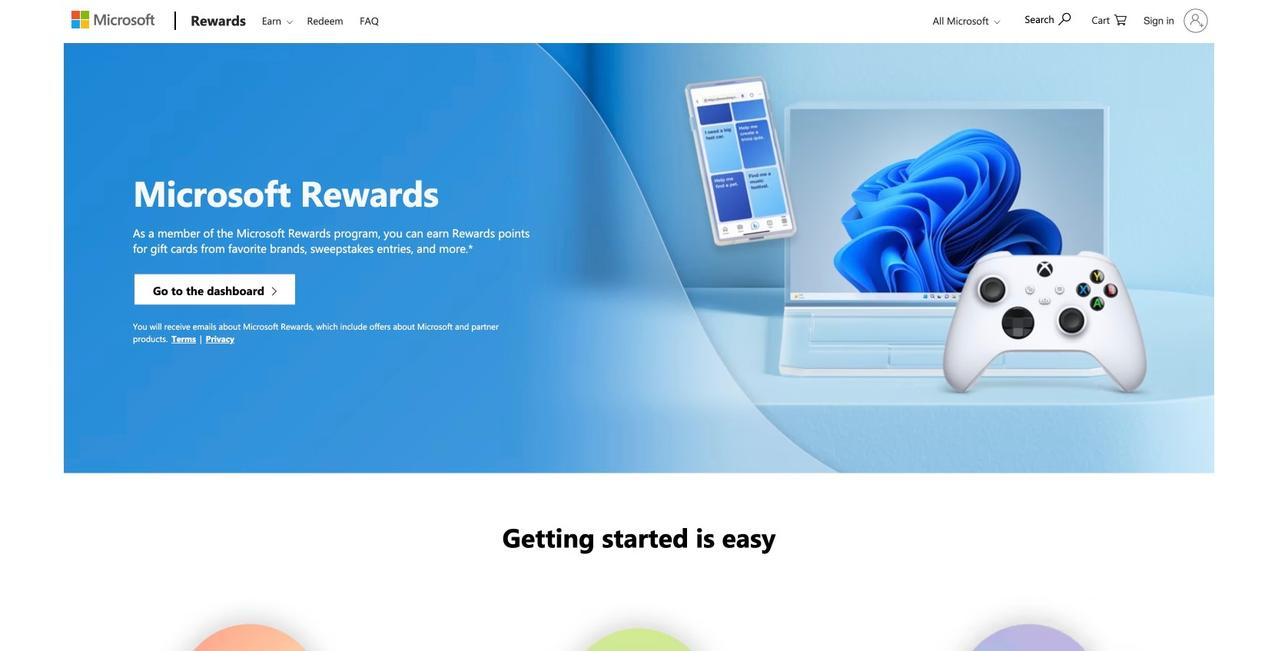 Task type: locate. For each thing, give the bounding box(es) containing it.
main content
[[0, 43, 1278, 651]]

None search field
[[1017, 2, 1086, 35]]

microsoft image
[[72, 11, 155, 28]]



Task type: vqa. For each thing, say whether or not it's contained in the screenshot.
plan?
no



